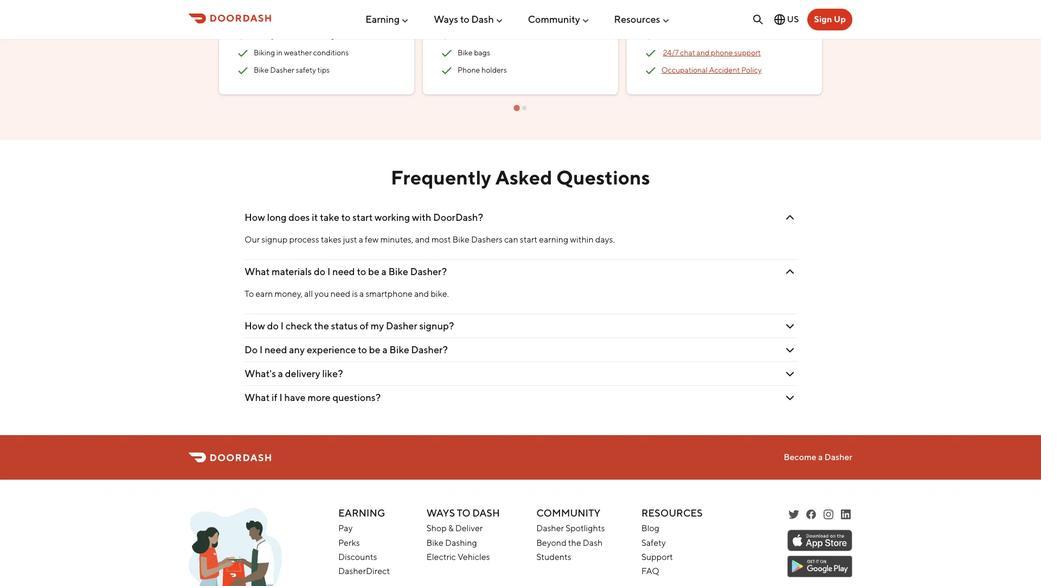 Task type: locate. For each thing, give the bounding box(es) containing it.
tips up the earning link
[[383, 0, 396, 7]]

tips right "safety"
[[318, 66, 330, 74]]

community link
[[528, 9, 590, 29]]

0 vertical spatial how
[[245, 212, 265, 223]]

do left check
[[267, 320, 279, 332]]

dasher?
[[411, 266, 447, 277], [412, 344, 448, 355]]

1 vertical spatial dash
[[473, 508, 500, 519]]

0 vertical spatial start
[[353, 212, 373, 223]]

twitter link
[[788, 508, 801, 521]]

safety up biking
[[254, 31, 275, 40]]

24/7 chat and phone support link
[[664, 48, 761, 57]]

working
[[375, 212, 410, 223]]

2 chevron down image from the top
[[784, 319, 797, 332]]

2 vertical spatial need
[[265, 344, 287, 355]]

resources
[[615, 13, 661, 25], [642, 508, 703, 519]]

1 how from the top
[[245, 212, 265, 223]]

chevron down image for status
[[784, 319, 797, 332]]

the right like
[[579, 0, 591, 7]]

start up few at the top left of page
[[353, 212, 373, 223]]

phone
[[458, 66, 480, 74]]

be for need
[[368, 266, 380, 277]]

ways up shop
[[427, 508, 455, 519]]

sign
[[815, 14, 833, 24]]

i right the if
[[280, 392, 283, 403]]

dash for ways to dash
[[472, 13, 494, 25]]

dasher? down signup?
[[412, 344, 448, 355]]

1 vertical spatial do
[[267, 320, 279, 332]]

check mark image
[[237, 29, 250, 42], [849, 29, 862, 42], [237, 64, 250, 77], [645, 64, 658, 77]]

dash inside "ways to dash shop & deliver bike dashing electric vehicles"
[[473, 508, 500, 519]]

the inside community dasher spotlights beyond the dash students
[[569, 538, 582, 548]]

blog link
[[642, 523, 660, 534]]

community inside community dasher spotlights beyond the dash students
[[537, 508, 601, 519]]

dash up deliver
[[473, 508, 500, 519]]

check mark image left the phone
[[441, 64, 454, 77]]

2 vertical spatial the
[[569, 538, 582, 548]]

globe line image
[[774, 13, 787, 26]]

4 chevron down image from the top
[[784, 391, 797, 404]]

0 vertical spatial the
[[579, 0, 591, 7]]

do up you
[[314, 266, 326, 277]]

ways to dash link
[[434, 9, 504, 29]]

learn
[[245, 10, 262, 19]]

how left long
[[245, 212, 265, 223]]

need left is in the left of the page
[[331, 289, 351, 299]]

the down dasher spotlights link
[[569, 538, 582, 548]]

ways inside "ways to dash shop & deliver bike dashing electric vehicles"
[[427, 508, 455, 519]]

1 horizontal spatial tips
[[383, 0, 396, 7]]

1 vertical spatial dasher?
[[412, 344, 448, 355]]

1 vertical spatial resources
[[642, 508, 703, 519]]

be
[[368, 266, 380, 277], [369, 344, 381, 355]]

0 vertical spatial ways
[[434, 13, 459, 25]]

0 vertical spatial dasher?
[[411, 266, 447, 277]]

chevron down image
[[784, 211, 797, 224], [784, 343, 797, 356]]

2 what from the top
[[245, 392, 270, 403]]

and left bike.
[[415, 289, 429, 299]]

the for how do i check the status of my dasher signup?
[[314, 320, 329, 332]]

1 vertical spatial the
[[314, 320, 329, 332]]

the
[[579, 0, 591, 7], [314, 320, 329, 332], [569, 538, 582, 548]]

with left bike
[[277, 31, 291, 40]]

deliver
[[456, 523, 483, 534]]

accident
[[710, 66, 741, 74]]

to left learn
[[237, 10, 244, 19]]

1 vertical spatial need
[[331, 289, 351, 299]]

0 vertical spatial dash
[[472, 13, 494, 25]]

1 vertical spatial what
[[245, 392, 270, 403]]

know before you go region
[[215, 0, 1042, 112]]

and inside the like the below, and more!
[[464, 10, 477, 19]]

1 vertical spatial how
[[245, 320, 265, 332]]

chevron down image for questions?
[[784, 391, 797, 404]]

1 vertical spatial earning
[[339, 508, 385, 519]]

be down my
[[369, 344, 381, 355]]

0 horizontal spatial tips
[[318, 66, 330, 74]]

faq
[[642, 566, 660, 577]]

dash down the spotlights
[[583, 538, 603, 548]]

do
[[314, 266, 326, 277], [267, 320, 279, 332]]

how
[[245, 212, 265, 223], [245, 320, 265, 332]]

dash inside ways to dash link
[[472, 13, 494, 25]]

i
[[328, 266, 331, 277], [281, 320, 284, 332], [260, 344, 263, 355], [280, 392, 283, 403]]

0 horizontal spatial with
[[277, 31, 291, 40]]

with
[[277, 31, 291, 40], [412, 212, 432, 223]]

within
[[571, 234, 594, 245]]

check mark image down below,
[[441, 29, 454, 42]]

spotlights
[[566, 523, 605, 534]]

1 what from the top
[[245, 266, 270, 277]]

helmets
[[458, 31, 487, 40]]

0 vertical spatial community
[[528, 13, 581, 25]]

biking
[[254, 48, 275, 57]]

with up 'our signup process takes just a few minutes, and most bike dashers can start earning within days.'
[[412, 212, 432, 223]]

1 chevron down image from the top
[[784, 211, 797, 224]]

to up deliver
[[457, 508, 471, 519]]

0 vertical spatial with
[[277, 31, 291, 40]]

experience
[[307, 344, 356, 355]]

the right check
[[314, 320, 329, 332]]

questions
[[557, 165, 651, 189]]

tips
[[383, 0, 396, 7], [318, 66, 330, 74]]

electric
[[427, 552, 456, 562]]

dash up helmets
[[472, 13, 494, 25]]

process
[[289, 234, 319, 245]]

2 chevron down image from the top
[[784, 343, 797, 356]]

frequently
[[391, 165, 492, 189]]

start
[[353, 212, 373, 223], [520, 234, 538, 245]]

i up you
[[328, 266, 331, 277]]

ways
[[434, 13, 459, 25], [427, 508, 455, 519]]

safety
[[254, 31, 275, 40], [642, 538, 666, 548]]

check
[[286, 320, 312, 332]]

community
[[528, 13, 581, 25], [537, 508, 601, 519]]

check mark image left bike bags
[[441, 46, 454, 60]]

sign up button
[[808, 9, 853, 30]]

dasher spotlights link
[[537, 523, 605, 534]]

beyond
[[537, 538, 567, 548]]

earn
[[256, 289, 273, 299]]

1 vertical spatial chevron down image
[[784, 343, 797, 356]]

1 vertical spatial be
[[369, 344, 381, 355]]

chevron down image for to
[[784, 265, 797, 278]]

dasher right my
[[386, 320, 418, 332]]

1 horizontal spatial with
[[412, 212, 432, 223]]

earning for earning pay perks discounts dasherdirect
[[339, 508, 385, 519]]

ways to dash
[[434, 13, 494, 25]]

chevron down image for dasher?
[[784, 343, 797, 356]]

what up earn
[[245, 266, 270, 277]]

chevron down image
[[784, 265, 797, 278], [784, 319, 797, 332], [784, 367, 797, 380], [784, 391, 797, 404]]

0 horizontal spatial safety
[[254, 31, 275, 40]]

1 vertical spatial tips
[[318, 66, 330, 74]]

a
[[359, 234, 363, 245], [382, 266, 387, 277], [360, 289, 364, 299], [383, 344, 388, 355], [278, 368, 283, 379], [819, 452, 823, 462]]

1 chevron down image from the top
[[784, 265, 797, 278]]

students link
[[537, 552, 572, 562]]

signup?
[[420, 320, 454, 332]]

how up do
[[245, 320, 265, 332]]

doordash for merchants image
[[189, 508, 282, 586]]

smartphone
[[366, 289, 413, 299]]

few
[[365, 234, 379, 245]]

take
[[320, 212, 340, 223]]

safedash link
[[664, 31, 696, 40]]

2 vertical spatial dash
[[583, 538, 603, 548]]

dasher up beyond
[[537, 523, 564, 534]]

safety down blog
[[642, 538, 666, 548]]

a right is in the left of the page
[[360, 289, 364, 299]]

0 horizontal spatial do
[[267, 320, 279, 332]]

need up to earn money, all you need is a smartphone and bike.
[[333, 266, 355, 277]]

and left the more!
[[464, 10, 477, 19]]

bike
[[458, 48, 473, 57], [254, 66, 269, 74], [453, 234, 470, 245], [389, 266, 409, 277], [390, 344, 410, 355], [427, 538, 444, 548]]

earning
[[539, 234, 569, 245]]

dash for ways to dash shop & deliver bike dashing electric vehicles
[[473, 508, 500, 519]]

money,
[[275, 289, 303, 299]]

dashers
[[472, 234, 503, 245]]

holders
[[482, 66, 507, 74]]

with inside know before you go region
[[277, 31, 291, 40]]

1 horizontal spatial start
[[520, 234, 538, 245]]

resources link
[[615, 9, 671, 29]]

blog
[[642, 523, 660, 534]]

to up is in the left of the page
[[357, 266, 366, 277]]

how do i check the status of my dasher signup?
[[245, 320, 454, 332]]

1 horizontal spatial do
[[314, 266, 326, 277]]

earning inside earning pay perks discounts dasherdirect
[[339, 508, 385, 519]]

twitter image
[[788, 508, 801, 521]]

check mark image left safedash
[[645, 29, 658, 42]]

earning
[[366, 13, 400, 25], [339, 508, 385, 519]]

0 vertical spatial be
[[368, 266, 380, 277]]

24/7
[[664, 48, 679, 57]]

what's a delivery like?
[[245, 368, 343, 379]]

like
[[566, 0, 578, 7]]

0 vertical spatial tips
[[383, 0, 396, 7]]

app store image
[[788, 530, 853, 552]]

instagram image
[[823, 508, 836, 521]]

check mark image left biking
[[237, 46, 250, 60]]

0 vertical spatial chevron down image
[[784, 211, 797, 224]]

1 horizontal spatial safety
[[642, 538, 666, 548]]

start right can
[[520, 234, 538, 245]]

dasher inside community dasher spotlights beyond the dash students
[[537, 523, 564, 534]]

check mark image for biking in weather conditions
[[237, 46, 250, 60]]

community up dasher spotlights link
[[537, 508, 601, 519]]

days.
[[596, 234, 615, 245]]

0 vertical spatial do
[[314, 266, 326, 277]]

what for what materials do i need to be a bike dasher?
[[245, 266, 270, 277]]

chevron down image for doordash?
[[784, 211, 797, 224]]

0 vertical spatial safety
[[254, 31, 275, 40]]

0 vertical spatial resources
[[615, 13, 661, 25]]

occupational
[[662, 66, 708, 74]]

what left the if
[[245, 392, 270, 403]]

1 vertical spatial community
[[537, 508, 601, 519]]

1 vertical spatial ways
[[427, 508, 455, 519]]

faq link
[[642, 566, 660, 577]]

check mark image
[[441, 29, 454, 42], [645, 29, 658, 42], [237, 46, 250, 60], [441, 46, 454, 60], [645, 46, 658, 60], [441, 64, 454, 77]]

need left any
[[265, 344, 287, 355]]

dasher? up bike.
[[411, 266, 447, 277]]

weather
[[284, 48, 312, 57]]

need
[[333, 266, 355, 277], [331, 289, 351, 299], [265, 344, 287, 355]]

chat
[[681, 48, 696, 57]]

dash
[[472, 13, 494, 25], [473, 508, 500, 519], [583, 538, 603, 548]]

ways for ways to dash shop & deliver bike dashing electric vehicles
[[427, 508, 455, 519]]

community down like
[[528, 13, 581, 25]]

be up the smartphone
[[368, 266, 380, 277]]

to up helmets
[[461, 13, 470, 25]]

0 vertical spatial what
[[245, 266, 270, 277]]

below,
[[441, 10, 462, 19]]

do
[[245, 344, 258, 355]]

to inside the tips to learn about:
[[237, 10, 244, 19]]

takes
[[321, 234, 342, 245]]

ways up helmets
[[434, 13, 459, 25]]

2 how from the top
[[245, 320, 265, 332]]

dasher down in
[[270, 66, 295, 74]]

0 vertical spatial earning
[[366, 13, 400, 25]]

1 vertical spatial safety
[[642, 538, 666, 548]]



Task type: describe. For each thing, give the bounding box(es) containing it.
vehicles
[[458, 552, 490, 562]]

status
[[331, 320, 358, 332]]

support link
[[642, 552, 673, 562]]

to inside "ways to dash shop & deliver bike dashing electric vehicles"
[[457, 508, 471, 519]]

if
[[272, 392, 278, 403]]

beyond the dash link
[[537, 538, 603, 548]]

the for community dasher spotlights beyond the dash students
[[569, 538, 582, 548]]

earning pay perks discounts dasherdirect
[[339, 508, 390, 577]]

community dasher spotlights beyond the dash students
[[537, 508, 605, 562]]

perks link
[[339, 538, 360, 548]]

bike dashing link
[[427, 538, 477, 548]]

check mark image for phone holders
[[441, 64, 454, 77]]

how for how do i check the status of my dasher signup?
[[245, 320, 265, 332]]

support
[[735, 48, 761, 57]]

a down my
[[383, 344, 388, 355]]

dasher? for what materials do i need to be a bike dasher?
[[411, 266, 447, 277]]

occupational accident policy link
[[662, 66, 762, 74]]

become a dasher
[[784, 452, 853, 462]]

bike.
[[431, 289, 449, 299]]

have
[[285, 392, 306, 403]]

linkedin image
[[840, 508, 853, 521]]

what for what if i have more questions?
[[245, 392, 270, 403]]

community for community
[[528, 13, 581, 25]]

students
[[537, 552, 572, 562]]

my
[[371, 320, 384, 332]]

select a slide to show tab list
[[215, 103, 827, 112]]

most
[[432, 234, 451, 245]]

to down of
[[358, 344, 367, 355]]

earning link
[[366, 9, 410, 29]]

safety
[[296, 66, 316, 74]]

policy
[[742, 66, 762, 74]]

and left most
[[415, 234, 430, 245]]

become a dasher link
[[784, 452, 853, 463]]

safety inside resources blog safety support faq
[[642, 538, 666, 548]]

conditions
[[313, 48, 349, 57]]

a right become
[[819, 452, 823, 462]]

earning for earning
[[366, 13, 400, 25]]

support
[[642, 552, 673, 562]]

doordash?
[[434, 212, 484, 223]]

check mark image for helmets
[[441, 29, 454, 42]]

facebook image
[[805, 508, 818, 521]]

dasher inside know before you go region
[[270, 66, 295, 74]]

can
[[505, 234, 519, 245]]

delivery
[[285, 368, 321, 379]]

i right do
[[260, 344, 263, 355]]

1 vertical spatial with
[[412, 212, 432, 223]]

become
[[784, 452, 817, 462]]

tips to learn about:
[[237, 0, 396, 19]]

phone
[[712, 48, 734, 57]]

safety inside know before you go region
[[254, 31, 275, 40]]

about:
[[264, 10, 285, 19]]

how for how long does it take to start working with doordash?
[[245, 212, 265, 223]]

google play image
[[788, 556, 853, 578]]

do i need any experience to be a bike dasher?
[[245, 344, 448, 355]]

be for experience
[[369, 344, 381, 355]]

dash inside community dasher spotlights beyond the dash students
[[583, 538, 603, 548]]

pay link
[[339, 523, 353, 534]]

shop
[[427, 523, 447, 534]]

facebook link
[[805, 508, 818, 521]]

and right 'chat'
[[697, 48, 710, 57]]

ways to dash shop & deliver bike dashing electric vehicles
[[427, 508, 500, 562]]

our
[[245, 234, 260, 245]]

signup
[[262, 234, 288, 245]]

bike bags
[[458, 48, 492, 57]]

phone holders
[[458, 66, 507, 74]]

bike dasher safety tips
[[254, 66, 330, 74]]

discounts link
[[339, 552, 377, 562]]

a left few at the top left of page
[[359, 234, 363, 245]]

0 horizontal spatial start
[[353, 212, 373, 223]]

tips inside the tips to learn about:
[[383, 0, 396, 7]]

our signup process takes just a few minutes, and most bike dashers can start earning within days.
[[245, 234, 615, 245]]

of
[[360, 320, 369, 332]]

resources for resources
[[615, 13, 661, 25]]

ways for ways to dash
[[434, 13, 459, 25]]

just
[[343, 234, 357, 245]]

a up the smartphone
[[382, 266, 387, 277]]

dasher right become
[[825, 452, 853, 462]]

to earn money, all you need is a smartphone and bike.
[[245, 289, 453, 299]]

like the below, and more!
[[441, 0, 591, 19]]

you
[[315, 289, 329, 299]]

&
[[449, 523, 454, 534]]

frequently asked questions
[[391, 165, 651, 189]]

sign up
[[815, 14, 847, 24]]

questions?
[[333, 392, 381, 403]]

safety with bike dashing
[[254, 31, 335, 40]]

linkedin link
[[840, 508, 853, 521]]

shop & deliver link
[[427, 523, 483, 534]]

what if i have more questions?
[[245, 392, 381, 403]]

1 vertical spatial start
[[520, 234, 538, 245]]

any
[[289, 344, 305, 355]]

0 vertical spatial need
[[333, 266, 355, 277]]

resources blog safety support faq
[[642, 508, 703, 577]]

dasher? for do i need any experience to be a bike dasher?
[[412, 344, 448, 355]]

bags
[[474, 48, 491, 57]]

it
[[312, 212, 318, 223]]

what's
[[245, 368, 276, 379]]

dasherdirect
[[339, 566, 390, 577]]

the inside the like the below, and more!
[[579, 0, 591, 7]]

dashing
[[446, 538, 477, 548]]

check mark image for bike bags
[[441, 46, 454, 60]]

i left check
[[281, 320, 284, 332]]

dashing
[[309, 31, 335, 40]]

electric vehicles link
[[427, 552, 490, 562]]

pay
[[339, 523, 353, 534]]

bike inside "ways to dash shop & deliver bike dashing electric vehicles"
[[427, 538, 444, 548]]

more!
[[478, 10, 498, 19]]

resources for resources blog safety support faq
[[642, 508, 703, 519]]

asked
[[496, 165, 553, 189]]

community for community dasher spotlights beyond the dash students
[[537, 508, 601, 519]]

discounts
[[339, 552, 377, 562]]

a right what's
[[278, 368, 283, 379]]

3 chevron down image from the top
[[784, 367, 797, 380]]

safety link
[[642, 538, 666, 548]]

to right take
[[342, 212, 351, 223]]

in
[[277, 48, 283, 57]]

check mark image left 24/7
[[645, 46, 658, 60]]

bike
[[293, 31, 307, 40]]

perks
[[339, 538, 360, 548]]

minutes,
[[381, 234, 414, 245]]

up
[[834, 14, 847, 24]]

long
[[267, 212, 287, 223]]

safedash
[[664, 31, 696, 40]]



Task type: vqa. For each thing, say whether or not it's contained in the screenshot.
experience
yes



